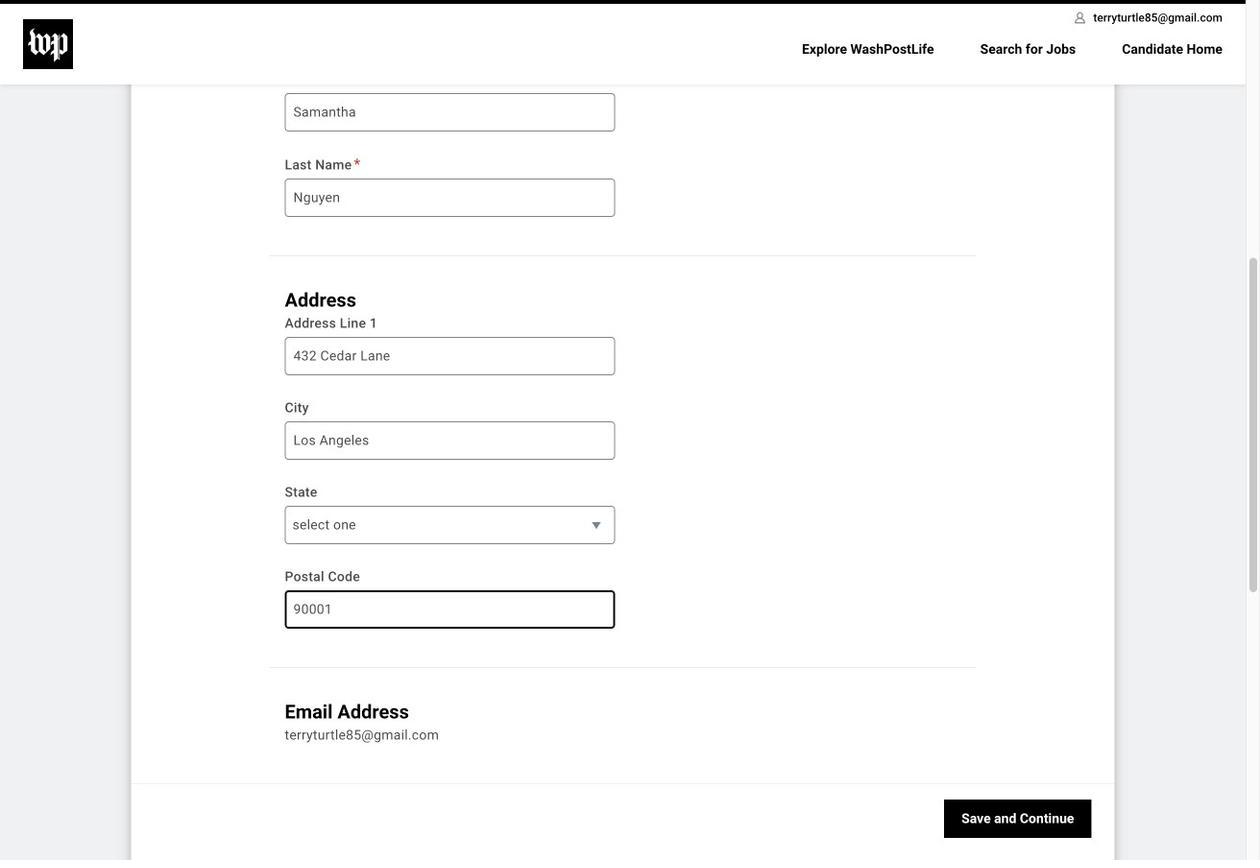 Task type: vqa. For each thing, say whether or not it's contained in the screenshot.
user Icon
yes



Task type: locate. For each thing, give the bounding box(es) containing it.
None text field
[[285, 93, 615, 131], [285, 726, 961, 745], [285, 93, 615, 131], [285, 726, 961, 745]]

careers image
[[23, 19, 73, 69]]

user image
[[1072, 10, 1088, 25]]

None text field
[[285, 178, 615, 217], [285, 337, 615, 375], [285, 421, 615, 460], [285, 591, 615, 629], [285, 178, 615, 217], [285, 337, 615, 375], [285, 421, 615, 460], [285, 591, 615, 629]]



